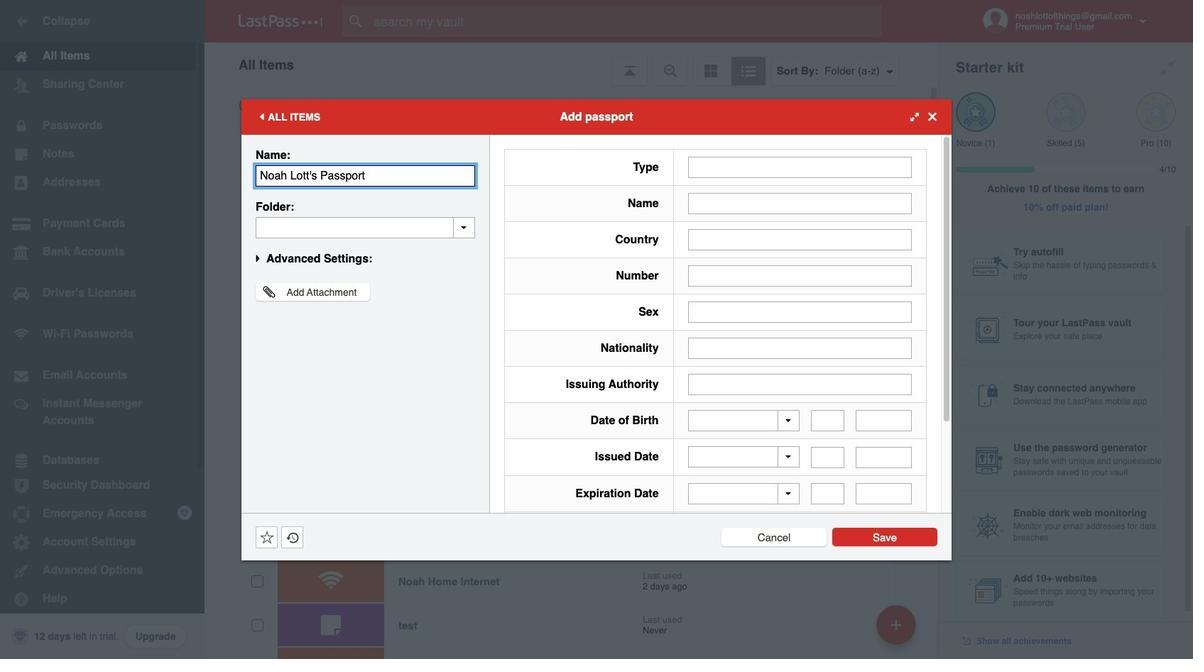 Task type: describe. For each thing, give the bounding box(es) containing it.
Search search field
[[342, 6, 910, 37]]

vault options navigation
[[205, 43, 939, 85]]

new item image
[[892, 621, 902, 631]]



Task type: vqa. For each thing, say whether or not it's contained in the screenshot.
Main navigation navigation
yes



Task type: locate. For each thing, give the bounding box(es) containing it.
dialog
[[242, 99, 952, 616]]

main navigation navigation
[[0, 0, 205, 660]]

None text field
[[256, 217, 475, 238], [688, 265, 912, 287], [688, 302, 912, 323], [688, 374, 912, 395], [811, 411, 845, 432], [811, 447, 845, 469], [856, 447, 912, 469], [856, 484, 912, 505], [256, 217, 475, 238], [688, 265, 912, 287], [688, 302, 912, 323], [688, 374, 912, 395], [811, 411, 845, 432], [811, 447, 845, 469], [856, 447, 912, 469], [856, 484, 912, 505]]

search my vault text field
[[342, 6, 910, 37]]

new item navigation
[[872, 602, 925, 660]]

lastpass image
[[239, 15, 323, 28]]

None text field
[[688, 157, 912, 178], [256, 165, 475, 186], [688, 193, 912, 214], [688, 229, 912, 250], [688, 338, 912, 359], [856, 411, 912, 432], [811, 484, 845, 505], [688, 157, 912, 178], [256, 165, 475, 186], [688, 193, 912, 214], [688, 229, 912, 250], [688, 338, 912, 359], [856, 411, 912, 432], [811, 484, 845, 505]]



